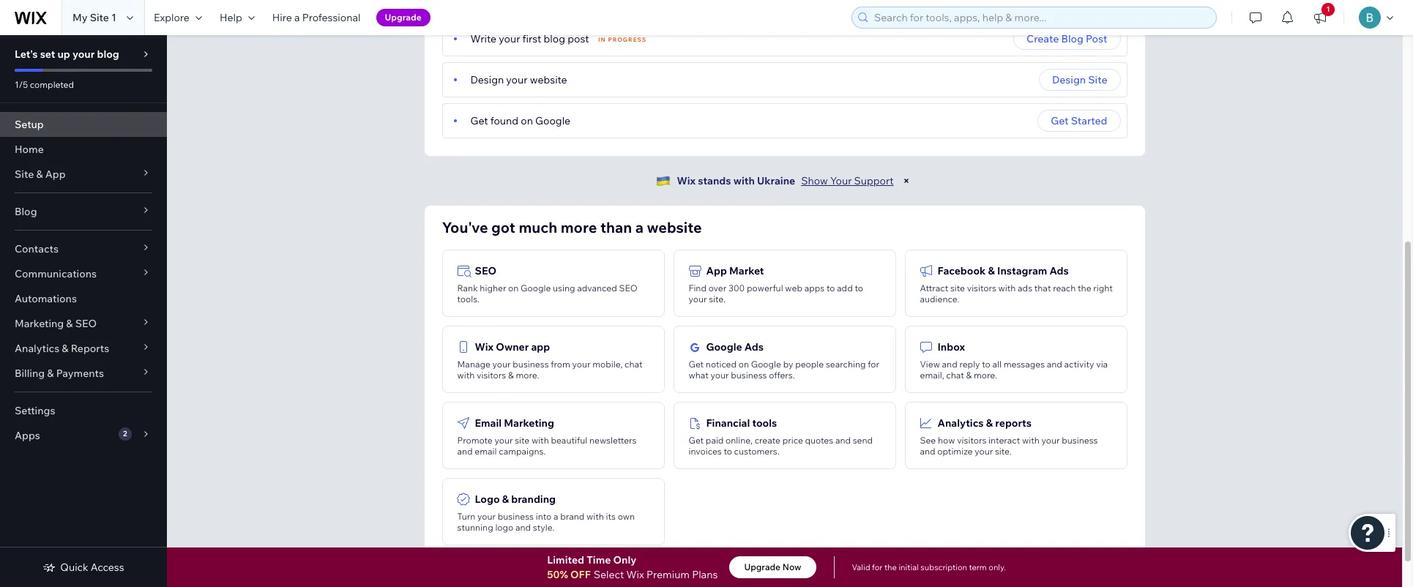 Task type: locate. For each thing, give the bounding box(es) containing it.
reports
[[996, 417, 1032, 430]]

more. inside view and reply to all messages and activity via email, chat & more.
[[974, 370, 998, 381]]

get inside button
[[1051, 114, 1069, 127]]

0 vertical spatial blog
[[544, 32, 566, 45]]

0 horizontal spatial website
[[530, 73, 568, 86]]

1 horizontal spatial marketing
[[504, 417, 555, 430]]

chat inside view and reply to all messages and activity via email, chat & more.
[[947, 370, 965, 381]]

1 vertical spatial marketing
[[504, 417, 555, 430]]

see how visitors interact with your business and optimize your site.
[[920, 435, 1098, 457]]

site down post
[[1089, 73, 1108, 86]]

with down "reports"
[[1023, 435, 1040, 446]]

on right higher
[[508, 283, 519, 294]]

app down home link
[[45, 168, 66, 181]]

0 vertical spatial on
[[521, 114, 533, 127]]

now
[[783, 562, 802, 573]]

google ads
[[707, 341, 764, 354]]

visitors inside "manage your business from your mobile, chat with visitors & more."
[[477, 370, 506, 381]]

0 vertical spatial visitors
[[967, 283, 997, 294]]

to left all
[[983, 359, 991, 370]]

1 horizontal spatial the
[[1078, 283, 1092, 294]]

0 vertical spatial seo
[[475, 264, 497, 278]]

upgrade inside 'button'
[[385, 12, 422, 23]]

1 horizontal spatial site
[[90, 11, 109, 24]]

site. inside see how visitors interact with your business and optimize your site.
[[995, 446, 1012, 457]]

1 vertical spatial app
[[707, 264, 727, 278]]

create blog post button
[[1014, 28, 1121, 50]]

1 vertical spatial blog
[[15, 205, 37, 218]]

seo right advanced
[[619, 283, 638, 294]]

0 vertical spatial blog
[[1062, 32, 1084, 45]]

ads up reach on the right of page
[[1050, 264, 1069, 278]]

1 inside button
[[1327, 4, 1331, 14]]

1 vertical spatial site
[[1089, 73, 1108, 86]]

seo up analytics & reports dropdown button
[[75, 317, 97, 330]]

app
[[45, 168, 66, 181], [707, 264, 727, 278]]

progress
[[608, 36, 647, 43]]

google inside the "get noticed on google by people searching for what your business offers."
[[751, 359, 782, 370]]

you've
[[442, 218, 488, 237]]

and left send
[[836, 435, 851, 446]]

0 horizontal spatial more.
[[516, 370, 539, 381]]

1 horizontal spatial site
[[951, 283, 966, 294]]

your down owner
[[493, 359, 511, 370]]

home
[[15, 143, 44, 156]]

2 vertical spatial wix
[[627, 568, 645, 582]]

1 horizontal spatial 1
[[1327, 4, 1331, 14]]

with up promote
[[457, 370, 475, 381]]

add
[[837, 283, 853, 294]]

site inside attract site visitors with ads that reach the right audience.
[[951, 283, 966, 294]]

& down owner
[[508, 370, 514, 381]]

found
[[491, 114, 519, 127]]

seo inside dropdown button
[[75, 317, 97, 330]]

business inside "manage your business from your mobile, chat with visitors & more."
[[513, 359, 549, 370]]

on for found
[[521, 114, 533, 127]]

seo up higher
[[475, 264, 497, 278]]

site.
[[709, 294, 726, 305], [995, 446, 1012, 457]]

0 horizontal spatial chat
[[625, 359, 643, 370]]

site. down "reports"
[[995, 446, 1012, 457]]

2 vertical spatial seo
[[75, 317, 97, 330]]

settings link
[[0, 399, 167, 423]]

blog right first
[[544, 32, 566, 45]]

site right my
[[90, 11, 109, 24]]

2 horizontal spatial wix
[[677, 174, 696, 188]]

invoices
[[689, 446, 722, 457]]

0 vertical spatial site.
[[709, 294, 726, 305]]

to right invoices
[[724, 446, 733, 457]]

design down 'write'
[[471, 73, 504, 86]]

0 horizontal spatial the
[[885, 563, 897, 573]]

campaigns.
[[499, 446, 546, 457]]

get inside the "get noticed on google by people searching for what your business offers."
[[689, 359, 704, 370]]

wix left stands
[[677, 174, 696, 188]]

your
[[499, 32, 520, 45], [73, 48, 95, 61], [506, 73, 528, 86], [689, 294, 707, 305], [493, 359, 511, 370], [573, 359, 591, 370], [711, 370, 729, 381], [495, 435, 513, 446], [1042, 435, 1060, 446], [975, 446, 994, 457], [478, 511, 496, 522]]

email,
[[920, 370, 945, 381]]

chat right mobile,
[[625, 359, 643, 370]]

1 vertical spatial seo
[[619, 283, 638, 294]]

& right facebook at the right of page
[[989, 264, 996, 278]]

1 vertical spatial a
[[636, 218, 644, 237]]

& inside view and reply to all messages and activity via email, chat & more.
[[967, 370, 972, 381]]

2 more. from the left
[[974, 370, 998, 381]]

site down email marketing
[[515, 435, 530, 446]]

get for get found on google
[[471, 114, 488, 127]]

1 design from the left
[[471, 73, 504, 86]]

0 horizontal spatial site
[[515, 435, 530, 446]]

up
[[58, 48, 70, 61]]

rank higher on google using advanced seo tools.
[[457, 283, 638, 305]]

site. inside find over 300 powerful web apps to add to your site.
[[709, 294, 726, 305]]

& left all
[[967, 370, 972, 381]]

1 horizontal spatial blog
[[1062, 32, 1084, 45]]

payments
[[56, 367, 104, 380]]

seo
[[475, 264, 497, 278], [619, 283, 638, 294], [75, 317, 97, 330]]

1 horizontal spatial analytics
[[938, 417, 984, 430]]

with inside attract site visitors with ads that reach the right audience.
[[999, 283, 1016, 294]]

& for billing & payments
[[47, 367, 54, 380]]

powerful
[[747, 283, 784, 294]]

get left started at the top right
[[1051, 114, 1069, 127]]

to inside view and reply to all messages and activity via email, chat & more.
[[983, 359, 991, 370]]

ads up the "get noticed on google by people searching for what your business offers."
[[745, 341, 764, 354]]

a right hire
[[294, 11, 300, 24]]

and left how
[[920, 446, 936, 457]]

setup link
[[0, 112, 167, 137]]

2 vertical spatial a
[[554, 511, 559, 522]]

& down home
[[36, 168, 43, 181]]

to inside get paid online, create price quotes and send invoices to customers.
[[724, 446, 733, 457]]

1 horizontal spatial chat
[[947, 370, 965, 381]]

google right found
[[536, 114, 571, 127]]

manage your business from your mobile, chat with visitors & more.
[[457, 359, 643, 381]]

wix up manage
[[475, 341, 494, 354]]

your down logo
[[478, 511, 496, 522]]

& right logo
[[502, 493, 509, 506]]

messages
[[1004, 359, 1045, 370]]

analytics up how
[[938, 417, 984, 430]]

subscription
[[921, 563, 968, 573]]

1 vertical spatial wix
[[475, 341, 494, 354]]

0 horizontal spatial wix
[[475, 341, 494, 354]]

visitors down facebook at the right of page
[[967, 283, 997, 294]]

2 horizontal spatial seo
[[619, 283, 638, 294]]

your right "up"
[[73, 48, 95, 61]]

the left right
[[1078, 283, 1092, 294]]

2 vertical spatial visitors
[[958, 435, 987, 446]]

show your support button
[[802, 174, 894, 188]]

app up over
[[707, 264, 727, 278]]

with inside promote your site with beautiful newsletters and email campaigns.
[[532, 435, 549, 446]]

promote
[[457, 435, 493, 446]]

0 horizontal spatial design
[[471, 73, 504, 86]]

1 vertical spatial analytics
[[938, 417, 984, 430]]

0 vertical spatial ads
[[1050, 264, 1069, 278]]

more. down app
[[516, 370, 539, 381]]

1 vertical spatial for
[[873, 563, 883, 573]]

visitors down owner
[[477, 370, 506, 381]]

a right into at the left of page
[[554, 511, 559, 522]]

by
[[784, 359, 794, 370]]

your inside the "get noticed on google by people searching for what your business offers."
[[711, 370, 729, 381]]

0 vertical spatial for
[[868, 359, 880, 370]]

0 horizontal spatial upgrade
[[385, 12, 422, 23]]

people
[[796, 359, 824, 370]]

1 vertical spatial upgrade
[[745, 562, 781, 573]]

market
[[730, 264, 764, 278]]

and inside get paid online, create price quotes and send invoices to customers.
[[836, 435, 851, 446]]

2 horizontal spatial on
[[739, 359, 749, 370]]

0 horizontal spatial site.
[[709, 294, 726, 305]]

analytics & reports button
[[0, 336, 167, 361]]

1 vertical spatial blog
[[97, 48, 119, 61]]

blog
[[544, 32, 566, 45], [97, 48, 119, 61]]

your right what
[[711, 370, 729, 381]]

upgrade inside button
[[745, 562, 781, 573]]

get for get noticed on google by people searching for what your business offers.
[[689, 359, 704, 370]]

apps
[[805, 283, 825, 294]]

inbox
[[938, 341, 966, 354]]

0 vertical spatial app
[[45, 168, 66, 181]]

1 horizontal spatial website
[[647, 218, 702, 237]]

over
[[709, 283, 727, 294]]

marketing & seo button
[[0, 311, 167, 336]]

noticed
[[706, 359, 737, 370]]

0 vertical spatial wix
[[677, 174, 696, 188]]

reach
[[1054, 283, 1076, 294]]

completed
[[30, 79, 74, 90]]

for right the searching
[[868, 359, 880, 370]]

& left reports
[[62, 342, 69, 355]]

upgrade now
[[745, 562, 802, 573]]

blog up contacts
[[15, 205, 37, 218]]

on inside rank higher on google using advanced seo tools.
[[508, 283, 519, 294]]

get inside get paid online, create price quotes and send invoices to customers.
[[689, 435, 704, 446]]

& up analytics & reports
[[66, 317, 73, 330]]

contacts
[[15, 242, 59, 256]]

site. for &
[[995, 446, 1012, 457]]

0 horizontal spatial blog
[[15, 205, 37, 218]]

& for analytics & reports
[[62, 342, 69, 355]]

1 horizontal spatial seo
[[475, 264, 497, 278]]

visitors down "analytics & reports"
[[958, 435, 987, 446]]

0 horizontal spatial analytics
[[15, 342, 59, 355]]

1 horizontal spatial design
[[1053, 73, 1086, 86]]

1 vertical spatial website
[[647, 218, 702, 237]]

2 vertical spatial on
[[739, 359, 749, 370]]

design inside button
[[1053, 73, 1086, 86]]

advanced
[[577, 283, 617, 294]]

upgrade
[[385, 12, 422, 23], [745, 562, 781, 573]]

& for facebook & instagram ads
[[989, 264, 996, 278]]

visitors for facebook
[[967, 283, 997, 294]]

marketing inside dropdown button
[[15, 317, 64, 330]]

site inside button
[[1089, 73, 1108, 86]]

chat right email, on the right of page
[[947, 370, 965, 381]]

get left "paid" at the bottom
[[689, 435, 704, 446]]

home link
[[0, 137, 167, 162]]

google left using
[[521, 283, 551, 294]]

write your first blog post
[[471, 32, 589, 45]]

site. left 300 on the right of the page
[[709, 294, 726, 305]]

1
[[1327, 4, 1331, 14], [111, 11, 116, 24]]

initial
[[899, 563, 919, 573]]

0 horizontal spatial app
[[45, 168, 66, 181]]

0 vertical spatial upgrade
[[385, 12, 422, 23]]

with inside "manage your business from your mobile, chat with visitors & more."
[[457, 370, 475, 381]]

hire a professional link
[[264, 0, 370, 35]]

chat
[[625, 359, 643, 370], [947, 370, 965, 381]]

on right found
[[521, 114, 533, 127]]

site down facebook at the right of page
[[951, 283, 966, 294]]

and inside promote your site with beautiful newsletters and email campaigns.
[[457, 446, 473, 457]]

searching
[[826, 359, 866, 370]]

style.
[[533, 522, 555, 533]]

get left found
[[471, 114, 488, 127]]

quick access button
[[43, 561, 124, 574]]

2 vertical spatial site
[[15, 168, 34, 181]]

& for site & app
[[36, 168, 43, 181]]

upgrade for upgrade
[[385, 12, 422, 23]]

a right than
[[636, 218, 644, 237]]

& inside "popup button"
[[36, 168, 43, 181]]

1 vertical spatial visitors
[[477, 370, 506, 381]]

1 horizontal spatial upgrade
[[745, 562, 781, 573]]

1 vertical spatial site
[[515, 435, 530, 446]]

more. left messages
[[974, 370, 998, 381]]

visitors
[[967, 283, 997, 294], [477, 370, 506, 381], [958, 435, 987, 446]]

setup
[[15, 118, 44, 131]]

your down email marketing
[[495, 435, 513, 446]]

& up interact
[[987, 417, 993, 430]]

analytics inside analytics & reports dropdown button
[[15, 342, 59, 355]]

with down facebook & instagram ads
[[999, 283, 1016, 294]]

website down first
[[530, 73, 568, 86]]

blog inside create blog post button
[[1062, 32, 1084, 45]]

google
[[536, 114, 571, 127], [521, 283, 551, 294], [707, 341, 743, 354], [751, 359, 782, 370]]

rank
[[457, 283, 478, 294]]

visitors inside attract site visitors with ads that reach the right audience.
[[967, 283, 997, 294]]

google left by
[[751, 359, 782, 370]]

with left beautiful on the bottom left of page
[[532, 435, 549, 446]]

marketing up promote your site with beautiful newsletters and email campaigns. in the left bottom of the page
[[504, 417, 555, 430]]

analytics & reports
[[15, 342, 109, 355]]

mobile,
[[593, 359, 623, 370]]

with left 'its'
[[587, 511, 604, 522]]

google inside rank higher on google using advanced seo tools.
[[521, 283, 551, 294]]

upgrade right the professional
[[385, 12, 422, 23]]

chat inside "manage your business from your mobile, chat with visitors & more."
[[625, 359, 643, 370]]

0 horizontal spatial seo
[[75, 317, 97, 330]]

1 horizontal spatial on
[[521, 114, 533, 127]]

get paid online, create price quotes and send invoices to customers.
[[689, 435, 873, 457]]

wix down only
[[627, 568, 645, 582]]

& right billing
[[47, 367, 54, 380]]

automations link
[[0, 286, 167, 311]]

its
[[606, 511, 616, 522]]

site & app button
[[0, 162, 167, 187]]

more
[[561, 218, 597, 237]]

on for higher
[[508, 283, 519, 294]]

and down inbox
[[943, 359, 958, 370]]

get
[[471, 114, 488, 127], [1051, 114, 1069, 127], [689, 359, 704, 370], [689, 435, 704, 446]]

blog left post
[[1062, 32, 1084, 45]]

0 vertical spatial website
[[530, 73, 568, 86]]

your left over
[[689, 294, 707, 305]]

quotes
[[805, 435, 834, 446]]

upgrade left now
[[745, 562, 781, 573]]

&
[[36, 168, 43, 181], [989, 264, 996, 278], [66, 317, 73, 330], [62, 342, 69, 355], [47, 367, 54, 380], [508, 370, 514, 381], [967, 370, 972, 381], [987, 417, 993, 430], [502, 493, 509, 506]]

1 more. from the left
[[516, 370, 539, 381]]

1 horizontal spatial wix
[[627, 568, 645, 582]]

get started
[[1051, 114, 1108, 127]]

blog down my site 1
[[97, 48, 119, 61]]

on for noticed
[[739, 359, 749, 370]]

analytics up billing
[[15, 342, 59, 355]]

to
[[827, 283, 835, 294], [855, 283, 864, 294], [983, 359, 991, 370], [724, 446, 733, 457]]

analytics for analytics & reports
[[938, 417, 984, 430]]

than
[[601, 218, 632, 237]]

design down create blog post button
[[1053, 73, 1086, 86]]

app inside site & app "popup button"
[[45, 168, 66, 181]]

wix inside the limited time only 50% off select wix premium plans
[[627, 568, 645, 582]]

get for get started
[[1051, 114, 1069, 127]]

get left the "noticed" at bottom
[[689, 359, 704, 370]]

marketing down automations
[[15, 317, 64, 330]]

1 vertical spatial site.
[[995, 446, 1012, 457]]

0 vertical spatial the
[[1078, 283, 1092, 294]]

1 horizontal spatial site.
[[995, 446, 1012, 457]]

1 vertical spatial on
[[508, 283, 519, 294]]

Search for tools, apps, help & more... field
[[870, 7, 1212, 28]]

0 horizontal spatial ads
[[745, 341, 764, 354]]

0 horizontal spatial blog
[[97, 48, 119, 61]]

visitors inside see how visitors interact with your business and optimize your site.
[[958, 435, 987, 446]]

for right the valid
[[873, 563, 883, 573]]

website right than
[[647, 218, 702, 237]]

0 vertical spatial site
[[90, 11, 109, 24]]

on inside the "get noticed on google by people searching for what your business offers."
[[739, 359, 749, 370]]

more. inside "manage your business from your mobile, chat with visitors & more."
[[516, 370, 539, 381]]

0 vertical spatial a
[[294, 11, 300, 24]]

0 vertical spatial analytics
[[15, 342, 59, 355]]

more.
[[516, 370, 539, 381], [974, 370, 998, 381]]

select
[[594, 568, 624, 582]]

on down google ads
[[739, 359, 749, 370]]

optimize
[[938, 446, 973, 457]]

0 vertical spatial site
[[951, 283, 966, 294]]

and right logo
[[516, 522, 531, 533]]

site down home
[[15, 168, 34, 181]]

1 horizontal spatial more.
[[974, 370, 998, 381]]

google up the "noticed" at bottom
[[707, 341, 743, 354]]

hire a professional
[[272, 11, 361, 24]]

0 vertical spatial marketing
[[15, 317, 64, 330]]

0 horizontal spatial on
[[508, 283, 519, 294]]

and left email on the left
[[457, 446, 473, 457]]

site. for market
[[709, 294, 726, 305]]

and inside see how visitors interact with your business and optimize your site.
[[920, 446, 936, 457]]

set
[[40, 48, 55, 61]]

get noticed on google by people searching for what your business offers.
[[689, 359, 880, 381]]

web
[[786, 283, 803, 294]]

1 horizontal spatial a
[[554, 511, 559, 522]]

0 horizontal spatial site
[[15, 168, 34, 181]]

2 horizontal spatial site
[[1089, 73, 1108, 86]]

0 horizontal spatial marketing
[[15, 317, 64, 330]]

design for design your website
[[471, 73, 504, 86]]

the left "initial" on the right
[[885, 563, 897, 573]]

2 design from the left
[[1053, 73, 1086, 86]]

wix for wix owner app
[[475, 341, 494, 354]]



Task type: describe. For each thing, give the bounding box(es) containing it.
only.
[[989, 563, 1006, 573]]

limited time only 50% off select wix premium plans
[[547, 554, 718, 582]]

to left add
[[827, 283, 835, 294]]

facebook & instagram ads
[[938, 264, 1069, 278]]

customers.
[[734, 446, 780, 457]]

send
[[853, 435, 873, 446]]

brand
[[561, 511, 585, 522]]

to right add
[[855, 283, 864, 294]]

find
[[689, 283, 707, 294]]

google for found
[[536, 114, 571, 127]]

logo
[[475, 493, 500, 506]]

a inside turn your business into a brand with its own stunning logo and style.
[[554, 511, 559, 522]]

premium
[[647, 568, 690, 582]]

your down "analytics & reports"
[[975, 446, 994, 457]]

interact
[[989, 435, 1021, 446]]

view
[[920, 359, 941, 370]]

business inside see how visitors interact with your business and optimize your site.
[[1062, 435, 1098, 446]]

design site
[[1053, 73, 1108, 86]]

blog inside "blog" dropdown button
[[15, 205, 37, 218]]

business inside turn your business into a brand with its own stunning logo and style.
[[498, 511, 534, 522]]

seo inside rank higher on google using advanced seo tools.
[[619, 283, 638, 294]]

get found on google
[[471, 114, 571, 127]]

blog inside sidebar element
[[97, 48, 119, 61]]

wix for wix stands with ukraine show your support
[[677, 174, 696, 188]]

analytics & reports
[[938, 417, 1032, 430]]

analytics for analytics & reports
[[15, 342, 59, 355]]

my
[[73, 11, 88, 24]]

email marketing
[[475, 417, 555, 430]]

your inside turn your business into a brand with its own stunning logo and style.
[[478, 511, 496, 522]]

time
[[587, 554, 611, 567]]

promote your site with beautiful newsletters and email campaigns.
[[457, 435, 637, 457]]

upgrade button
[[376, 9, 431, 26]]

your inside sidebar element
[[73, 48, 95, 61]]

for inside the "get noticed on google by people searching for what your business offers."
[[868, 359, 880, 370]]

explore
[[154, 11, 190, 24]]

your right interact
[[1042, 435, 1060, 446]]

0 horizontal spatial 1
[[111, 11, 116, 24]]

first
[[523, 32, 542, 45]]

post
[[1086, 32, 1108, 45]]

logo
[[496, 522, 514, 533]]

1/5
[[15, 79, 28, 90]]

1 horizontal spatial blog
[[544, 32, 566, 45]]

wix owner app
[[475, 341, 550, 354]]

manage
[[457, 359, 491, 370]]

design your website
[[471, 73, 568, 86]]

design for design site
[[1053, 73, 1086, 86]]

your up get found on google
[[506, 73, 528, 86]]

valid
[[852, 563, 871, 573]]

in
[[599, 36, 606, 43]]

financial
[[707, 417, 750, 430]]

find over 300 powerful web apps to add to your site.
[[689, 283, 864, 305]]

valid for the initial subscription term only.
[[852, 563, 1006, 573]]

billing
[[15, 367, 45, 380]]

with inside see how visitors interact with your business and optimize your site.
[[1023, 435, 1040, 446]]

ukraine
[[757, 174, 796, 188]]

email
[[475, 446, 497, 457]]

sidebar element
[[0, 35, 167, 588]]

& for analytics & reports
[[987, 417, 993, 430]]

create
[[1027, 32, 1060, 45]]

& for marketing & seo
[[66, 317, 73, 330]]

plans
[[692, 568, 718, 582]]

turn
[[457, 511, 476, 522]]

with inside turn your business into a brand with its own stunning logo and style.
[[587, 511, 604, 522]]

site for design
[[1089, 73, 1108, 86]]

quick access
[[60, 561, 124, 574]]

1 horizontal spatial app
[[707, 264, 727, 278]]

billing & payments
[[15, 367, 104, 380]]

wix stands with ukraine show your support
[[677, 174, 894, 188]]

marketing & seo
[[15, 317, 97, 330]]

1 horizontal spatial ads
[[1050, 264, 1069, 278]]

and left activity
[[1047, 359, 1063, 370]]

your left first
[[499, 32, 520, 45]]

app market
[[707, 264, 764, 278]]

facebook
[[938, 264, 986, 278]]

owner
[[496, 341, 529, 354]]

your inside promote your site with beautiful newsletters and email campaigns.
[[495, 435, 513, 446]]

the inside attract site visitors with ads that reach the right audience.
[[1078, 283, 1092, 294]]

2
[[123, 429, 127, 439]]

professional
[[302, 11, 361, 24]]

communications
[[15, 267, 97, 281]]

support
[[855, 174, 894, 188]]

business inside the "get noticed on google by people searching for what your business offers."
[[731, 370, 767, 381]]

via
[[1097, 359, 1108, 370]]

1 vertical spatial the
[[885, 563, 897, 573]]

into
[[536, 511, 552, 522]]

site inside promote your site with beautiful newsletters and email campaigns.
[[515, 435, 530, 446]]

visitors for analytics
[[958, 435, 987, 446]]

site inside "popup button"
[[15, 168, 34, 181]]

2 horizontal spatial a
[[636, 218, 644, 237]]

settings
[[15, 404, 55, 418]]

your inside find over 300 powerful web apps to add to your site.
[[689, 294, 707, 305]]

site for my
[[90, 11, 109, 24]]

1 vertical spatial ads
[[745, 341, 764, 354]]

in progress
[[599, 36, 647, 43]]

create
[[755, 435, 781, 446]]

attract
[[920, 283, 949, 294]]

beautiful
[[551, 435, 588, 446]]

50%
[[547, 568, 568, 582]]

reply
[[960, 359, 981, 370]]

stands
[[698, 174, 732, 188]]

all
[[993, 359, 1002, 370]]

and inside turn your business into a brand with its own stunning logo and style.
[[516, 522, 531, 533]]

with right stands
[[734, 174, 755, 188]]

quick
[[60, 561, 88, 574]]

google for higher
[[521, 283, 551, 294]]

apps
[[15, 429, 40, 442]]

show
[[802, 174, 828, 188]]

post
[[568, 32, 589, 45]]

& for logo & branding
[[502, 493, 509, 506]]

0 horizontal spatial a
[[294, 11, 300, 24]]

reports
[[71, 342, 109, 355]]

my site 1
[[73, 11, 116, 24]]

only
[[614, 554, 637, 567]]

how
[[938, 435, 956, 446]]

upgrade for upgrade now
[[745, 562, 781, 573]]

ads
[[1018, 283, 1033, 294]]

your right from at bottom left
[[573, 359, 591, 370]]

own
[[618, 511, 635, 522]]

offers.
[[769, 370, 795, 381]]

& inside "manage your business from your mobile, chat with visitors & more."
[[508, 370, 514, 381]]

get for get paid online, create price quotes and send invoices to customers.
[[689, 435, 704, 446]]

view and reply to all messages and activity via email, chat & more.
[[920, 359, 1108, 381]]

google for noticed
[[751, 359, 782, 370]]

price
[[783, 435, 804, 446]]

write
[[471, 32, 497, 45]]

tools
[[753, 417, 777, 430]]



Task type: vqa. For each thing, say whether or not it's contained in the screenshot.
term
yes



